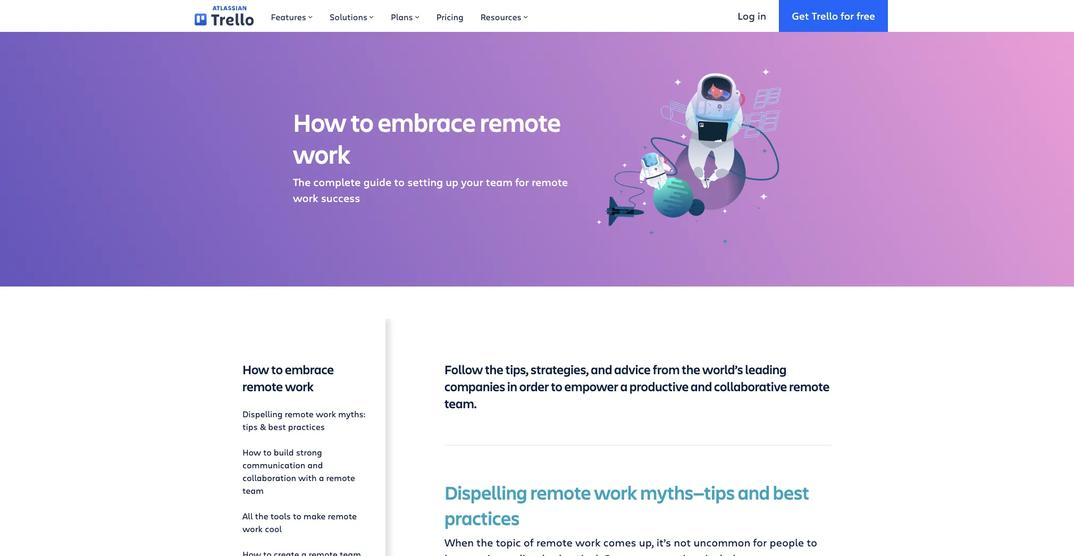 Task type: vqa. For each thing, say whether or not it's contained in the screenshot.
Workspaces dropdown button
no



Task type: locate. For each thing, give the bounding box(es) containing it.
setting
[[408, 175, 443, 189]]

team
[[486, 175, 513, 189], [243, 485, 264, 497]]

tools
[[271, 511, 291, 522]]

1 vertical spatial team
[[243, 485, 264, 497]]

dispelling remote work myths: tips & best practices
[[243, 409, 366, 433]]

0 vertical spatial how
[[293, 105, 347, 139]]

not
[[674, 536, 691, 550]]

0 vertical spatial in
[[758, 9, 767, 22]]

the
[[485, 361, 504, 379], [682, 361, 701, 379], [255, 511, 268, 522], [477, 536, 493, 550]]

1 vertical spatial embrace
[[285, 361, 334, 379]]

when
[[445, 536, 474, 550]]

world's
[[703, 361, 744, 379]]

0 horizontal spatial best
[[268, 422, 286, 433]]

0 vertical spatial best
[[268, 422, 286, 433]]

communication
[[243, 460, 306, 471]]

to inside how to embrace remote work
[[272, 361, 283, 379]]

team down collaboration
[[243, 485, 264, 497]]

to inside the dispelling remote work myths—tips and best practices when the topic of remote work comes up, it's not uncommon for people to become immediately skeptical. common narratives include:
[[807, 536, 818, 550]]

0 horizontal spatial practices
[[288, 422, 325, 433]]

0 vertical spatial team
[[486, 175, 513, 189]]

to
[[351, 105, 374, 139], [394, 175, 405, 189], [272, 361, 283, 379], [551, 379, 563, 396], [263, 447, 272, 458], [293, 511, 302, 522], [807, 536, 818, 550]]

all the tools to make remote work cool link
[[243, 506, 369, 540]]

1 horizontal spatial practices
[[445, 506, 520, 531]]

remote inside how to embrace remote work
[[243, 379, 283, 396]]

in
[[758, 9, 767, 22], [508, 379, 518, 396]]

embrace for how to embrace remote work
[[285, 361, 334, 379]]

practices inside dispelling remote work myths: tips & best practices
[[288, 422, 325, 433]]

to inside the how to build strong communication and collaboration with a remote team
[[263, 447, 272, 458]]

dispelling
[[243, 409, 283, 420], [445, 480, 528, 506]]

people
[[770, 536, 805, 550]]

1 vertical spatial dispelling
[[445, 480, 528, 506]]

how inside the how to embrace remote work the complete guide to setting up your team for remote work success
[[293, 105, 347, 139]]

0 horizontal spatial dispelling
[[243, 409, 283, 420]]

log in link
[[725, 0, 780, 32]]

collaborative
[[715, 379, 788, 396]]

&
[[260, 422, 266, 433]]

remote
[[480, 105, 561, 139], [532, 175, 568, 189], [243, 379, 283, 396], [790, 379, 830, 396], [285, 409, 314, 420], [326, 473, 355, 484], [531, 480, 591, 506], [328, 511, 357, 522], [537, 536, 573, 550]]

practices up when
[[445, 506, 520, 531]]

0 horizontal spatial a
[[319, 473, 324, 484]]

practices up strong
[[288, 422, 325, 433]]

1 vertical spatial a
[[319, 473, 324, 484]]

get trello for free
[[792, 9, 876, 22]]

to inside follow the tips, strategies, and advice from the world's leading companies in order to empower a productive and collaborative remote team.
[[551, 379, 563, 396]]

for left free
[[841, 9, 855, 22]]

1 vertical spatial practices
[[445, 506, 520, 531]]

0 vertical spatial embrace
[[378, 105, 476, 139]]

free
[[857, 9, 876, 22]]

embrace inside how to embrace remote work
[[285, 361, 334, 379]]

1 vertical spatial best
[[774, 480, 810, 506]]

work up skeptical.
[[576, 536, 601, 550]]

0 vertical spatial a
[[621, 379, 628, 396]]

1 horizontal spatial for
[[754, 536, 767, 550]]

0 vertical spatial practices
[[288, 422, 325, 433]]

for inside the dispelling remote work myths—tips and best practices when the topic of remote work comes up, it's not uncommon for people to become immediately skeptical. common narratives include:
[[754, 536, 767, 550]]

1 vertical spatial how
[[243, 361, 269, 379]]

2 vertical spatial how
[[243, 447, 261, 458]]

build
[[274, 447, 294, 458]]

work inside how to embrace remote work
[[285, 379, 314, 396]]

dispelling inside dispelling remote work myths: tips & best practices
[[243, 409, 283, 420]]

embrace for how to embrace remote work the complete guide to setting up your team for remote work success
[[378, 105, 476, 139]]

dispelling for practices
[[445, 480, 528, 506]]

atlassian trello image
[[195, 6, 254, 26]]

success
[[321, 191, 360, 205]]

a right with
[[319, 473, 324, 484]]

solutions
[[330, 11, 368, 22]]

the inside the dispelling remote work myths—tips and best practices when the topic of remote work comes up, it's not uncommon for people to become immediately skeptical. common narratives include:
[[477, 536, 493, 550]]

1 horizontal spatial team
[[486, 175, 513, 189]]

pricing link
[[428, 0, 472, 32]]

1 horizontal spatial dispelling
[[445, 480, 528, 506]]

and inside the dispelling remote work myths—tips and best practices when the topic of remote work comes up, it's not uncommon for people to become immediately skeptical. common narratives include:
[[738, 480, 770, 506]]

work up dispelling remote work myths: tips & best practices
[[285, 379, 314, 396]]

best
[[268, 422, 286, 433], [774, 480, 810, 506]]

follow
[[445, 361, 483, 379]]

companies
[[445, 379, 506, 396]]

work left myths:
[[316, 409, 336, 420]]

comes
[[604, 536, 637, 550]]

how to embrace remote work
[[243, 361, 334, 396]]

0 horizontal spatial in
[[508, 379, 518, 396]]

solutions button
[[321, 0, 383, 32]]

become
[[445, 552, 485, 557]]

follow the tips, strategies, and advice from the world's leading companies in order to empower a productive and collaborative remote team.
[[445, 361, 830, 413]]

a right empower
[[621, 379, 628, 396]]

1 vertical spatial in
[[508, 379, 518, 396]]

the right from
[[682, 361, 701, 379]]

how inside how to embrace remote work
[[243, 361, 269, 379]]

how inside the how to build strong communication and collaboration with a remote team
[[243, 447, 261, 458]]

dispelling remote work myths: tips & best practices link
[[243, 404, 369, 438]]

how for how to embrace remote work
[[243, 361, 269, 379]]

how for how to embrace remote work the complete guide to setting up your team for remote work success
[[293, 105, 347, 139]]

team right your
[[486, 175, 513, 189]]

how
[[293, 105, 347, 139], [243, 361, 269, 379], [243, 447, 261, 458]]

remote inside follow the tips, strategies, and advice from the world's leading companies in order to empower a productive and collaborative remote team.
[[790, 379, 830, 396]]

1 vertical spatial for
[[516, 175, 529, 189]]

and
[[591, 361, 613, 379], [691, 379, 713, 396], [308, 460, 323, 471], [738, 480, 770, 506]]

best right &
[[268, 422, 286, 433]]

embrace
[[378, 105, 476, 139], [285, 361, 334, 379]]

practices
[[288, 422, 325, 433], [445, 506, 520, 531]]

the right all
[[255, 511, 268, 522]]

for
[[841, 9, 855, 22], [516, 175, 529, 189], [754, 536, 767, 550]]

1 horizontal spatial in
[[758, 9, 767, 22]]

work inside all the tools to make remote work cool
[[243, 524, 263, 535]]

0 horizontal spatial for
[[516, 175, 529, 189]]

for right your
[[516, 175, 529, 189]]

with
[[299, 473, 317, 484]]

empower
[[565, 379, 619, 396]]

1 horizontal spatial a
[[621, 379, 628, 396]]

make
[[304, 511, 326, 522]]

in left order at the bottom of the page
[[508, 379, 518, 396]]

0 horizontal spatial team
[[243, 485, 264, 497]]

team.
[[445, 396, 477, 413]]

1 horizontal spatial embrace
[[378, 105, 476, 139]]

best up people
[[774, 480, 810, 506]]

log
[[738, 9, 755, 22]]

remote inside dispelling remote work myths: tips & best practices
[[285, 409, 314, 420]]

0 vertical spatial for
[[841, 9, 855, 22]]

embrace inside the how to embrace remote work the complete guide to setting up your team for remote work success
[[378, 105, 476, 139]]

in right log
[[758, 9, 767, 22]]

work down all
[[243, 524, 263, 535]]

work
[[293, 137, 351, 171], [293, 191, 319, 205], [285, 379, 314, 396], [316, 409, 336, 420], [595, 480, 638, 506], [243, 524, 263, 535], [576, 536, 601, 550]]

for left people
[[754, 536, 767, 550]]

from
[[653, 361, 680, 379]]

the up become
[[477, 536, 493, 550]]

trello
[[812, 9, 839, 22]]

skeptical.
[[554, 552, 601, 557]]

up,
[[639, 536, 654, 550]]

0 horizontal spatial embrace
[[285, 361, 334, 379]]

a
[[621, 379, 628, 396], [319, 473, 324, 484]]

team inside the how to build strong communication and collaboration with a remote team
[[243, 485, 264, 497]]

pricing
[[437, 11, 464, 22]]

2 vertical spatial for
[[754, 536, 767, 550]]

dispelling inside the dispelling remote work myths—tips and best practices when the topic of remote work comes up, it's not uncommon for people to become immediately skeptical. common narratives include:
[[445, 480, 528, 506]]

complete
[[314, 175, 361, 189]]

0 vertical spatial dispelling
[[243, 409, 283, 420]]

1 horizontal spatial best
[[774, 480, 810, 506]]

your
[[461, 175, 484, 189]]

tips,
[[506, 361, 529, 379]]

myths—tips
[[641, 480, 735, 506]]

to inside all the tools to make remote work cool
[[293, 511, 302, 522]]



Task type: describe. For each thing, give the bounding box(es) containing it.
the
[[293, 175, 311, 189]]

log in
[[738, 9, 767, 22]]

resources
[[481, 11, 522, 22]]

work inside dispelling remote work myths: tips & best practices
[[316, 409, 336, 420]]

advice
[[615, 361, 651, 379]]

how to build strong communication and collaboration with a remote team
[[243, 447, 355, 497]]

up
[[446, 175, 459, 189]]

the left tips,
[[485, 361, 504, 379]]

work down the
[[293, 191, 319, 205]]

topic
[[496, 536, 521, 550]]

work up complete
[[293, 137, 351, 171]]

for inside the how to embrace remote work the complete guide to setting up your team for remote work success
[[516, 175, 529, 189]]

remote inside the how to build strong communication and collaboration with a remote team
[[326, 473, 355, 484]]

strong
[[296, 447, 322, 458]]

productive
[[630, 379, 689, 396]]

best inside the dispelling remote work myths—tips and best practices when the topic of remote work comes up, it's not uncommon for people to become immediately skeptical. common narratives include:
[[774, 480, 810, 506]]

common
[[604, 552, 649, 557]]

remote inside all the tools to make remote work cool
[[328, 511, 357, 522]]

cool
[[265, 524, 282, 535]]

how for how to build strong communication and collaboration with a remote team
[[243, 447, 261, 458]]

get trello for free link
[[780, 0, 889, 32]]

plans button
[[383, 0, 428, 32]]

collaboration
[[243, 473, 296, 484]]

plans
[[391, 11, 413, 22]]

work up comes
[[595, 480, 638, 506]]

in inside "link"
[[758, 9, 767, 22]]

and inside the how to build strong communication and collaboration with a remote team
[[308, 460, 323, 471]]

immediately
[[488, 552, 551, 557]]

2 horizontal spatial for
[[841, 9, 855, 22]]

how to build strong communication and collaboration with a remote team link
[[243, 442, 369, 502]]

in inside follow the tips, strategies, and advice from the world's leading companies in order to empower a productive and collaborative remote team.
[[508, 379, 518, 396]]

dispelling for best
[[243, 409, 283, 420]]

myths:
[[338, 409, 366, 420]]

how to embrace remote work the complete guide to setting up your team for remote work success
[[293, 105, 568, 205]]

narratives
[[652, 552, 703, 557]]

how to embrace remote work link
[[243, 361, 369, 400]]

uncommon
[[694, 536, 751, 550]]

leading
[[746, 361, 787, 379]]

team inside the how to embrace remote work the complete guide to setting up your team for remote work success
[[486, 175, 513, 189]]

strategies,
[[531, 361, 589, 379]]

a inside follow the tips, strategies, and advice from the world's leading companies in order to empower a productive and collaborative remote team.
[[621, 379, 628, 396]]

the inside all the tools to make remote work cool
[[255, 511, 268, 522]]

order
[[520, 379, 549, 396]]

tips
[[243, 422, 258, 433]]

practices inside the dispelling remote work myths—tips and best practices when the topic of remote work comes up, it's not uncommon for people to become immediately skeptical. common narratives include:
[[445, 506, 520, 531]]

features
[[271, 11, 306, 22]]

it's
[[657, 536, 672, 550]]

all the tools to make remote work cool
[[243, 511, 357, 535]]

features button
[[263, 0, 321, 32]]

all
[[243, 511, 253, 522]]

best inside dispelling remote work myths: tips & best practices
[[268, 422, 286, 433]]

get
[[792, 9, 810, 22]]

include:
[[706, 552, 745, 557]]

resources button
[[472, 0, 537, 32]]

guide
[[364, 175, 392, 189]]

of
[[524, 536, 534, 550]]

a inside the how to build strong communication and collaboration with a remote team
[[319, 473, 324, 484]]

dispelling remote work myths—tips and best practices when the topic of remote work comes up, it's not uncommon for people to become immediately skeptical. common narratives include:
[[445, 480, 818, 557]]



